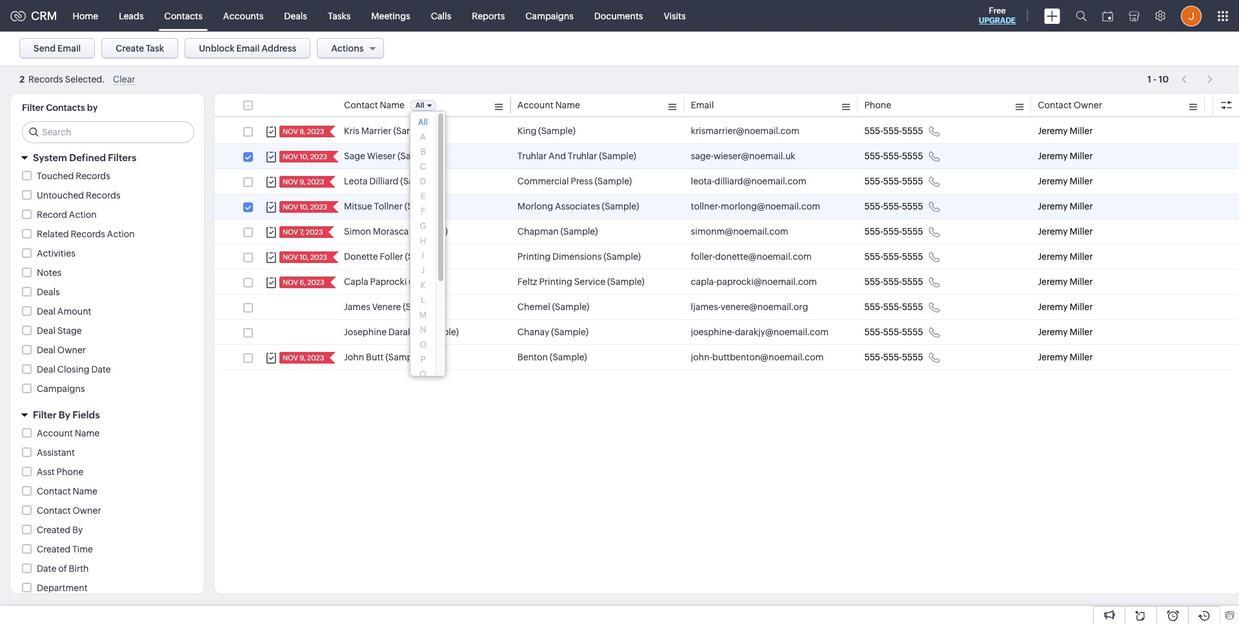 Task type: describe. For each thing, give the bounding box(es) containing it.
a b c d e f g h i j k l m n o p q
[[419, 132, 427, 380]]

untouched
[[37, 190, 84, 201]]

joesphine-darakjy@noemail.com
[[691, 327, 829, 338]]

nov 9, 2023 for leota dilliard (sample)
[[283, 178, 324, 186]]

5 miller from the top
[[1070, 227, 1093, 237]]

2023 for kris
[[307, 128, 324, 136]]

paprocki@noemail.com
[[717, 277, 817, 287]]

555-555-5555 for buttbenton@noemail.com
[[865, 352, 924, 363]]

josephine
[[344, 327, 387, 338]]

simon morasca (sample)
[[344, 227, 448, 237]]

5555 for wieser@noemail.uk
[[902, 151, 924, 161]]

1 vertical spatial owner
[[57, 345, 86, 356]]

5 555-555-5555 from the top
[[865, 227, 924, 237]]

jeremy miller for donette@noemail.com
[[1038, 252, 1093, 262]]

5555 for dilliard@noemail.com
[[902, 176, 924, 187]]

capla paprocki (sample)
[[344, 277, 446, 287]]

create
[[116, 43, 144, 54]]

0 horizontal spatial action
[[69, 210, 97, 220]]

benton
[[518, 352, 548, 363]]

ljames-venere@noemail.org link
[[691, 301, 808, 314]]

search element
[[1068, 0, 1095, 32]]

darakjy
[[389, 327, 420, 338]]

touched records
[[37, 171, 110, 181]]

0 vertical spatial printing
[[518, 252, 551, 262]]

(sample) up c
[[398, 151, 435, 161]]

nov 10, 2023 for donette foller (sample)
[[283, 254, 327, 261]]

filter by fields
[[33, 410, 100, 421]]

sage
[[344, 151, 365, 161]]

amount
[[57, 307, 91, 317]]

Search text field
[[23, 122, 194, 143]]

asst phone
[[37, 467, 83, 478]]

tollner-morlong@noemail.com link
[[691, 200, 820, 213]]

touched
[[37, 171, 74, 181]]

10, for donette
[[300, 254, 309, 261]]

by for created
[[72, 525, 83, 536]]

name up "king (sample)" link
[[555, 100, 580, 110]]

(sample) up g
[[405, 201, 442, 212]]

meetings link
[[361, 0, 421, 31]]

(sample) down chanay (sample) link
[[550, 352, 587, 363]]

miller for dilliard@noemail.com
[[1070, 176, 1093, 187]]

capla-paprocki@noemail.com link
[[691, 276, 817, 289]]

jeremy for morlong@noemail.com
[[1038, 201, 1068, 212]]

5555 for buttbenton@noemail.com
[[902, 352, 924, 363]]

2 truhlar from the left
[[568, 151, 597, 161]]

deal for deal stage
[[37, 326, 56, 336]]

actions
[[331, 43, 364, 54]]

unblock email address button
[[185, 38, 311, 59]]

deal for deal amount
[[37, 307, 56, 317]]

jeremy for venere@noemail.org
[[1038, 302, 1068, 312]]

nov 10, 2023 link for sage
[[280, 151, 329, 163]]

miller for darakjy@noemail.com
[[1070, 327, 1093, 338]]

(sample) up printing dimensions (sample)
[[561, 227, 598, 237]]

leads link
[[109, 0, 154, 31]]

crm
[[31, 9, 57, 23]]

1
[[1148, 74, 1152, 84]]

miller for buttbenton@noemail.com
[[1070, 352, 1093, 363]]

5 5555 from the top
[[902, 227, 924, 237]]

name down asst phone
[[73, 487, 97, 497]]

crm link
[[10, 9, 57, 23]]

10, for mitsue
[[300, 203, 309, 211]]

unblock email address
[[199, 43, 296, 54]]

donette@noemail.com
[[715, 252, 812, 262]]

1 5555 from the top
[[902, 126, 924, 136]]

paprocki
[[370, 277, 407, 287]]

b
[[420, 147, 426, 157]]

2 horizontal spatial email
[[691, 100, 714, 110]]

nov 10, 2023 link for donette
[[280, 252, 329, 263]]

9, for leota
[[300, 178, 306, 186]]

benton (sample) link
[[518, 351, 587, 364]]

accounts link
[[213, 0, 274, 31]]

1 horizontal spatial action
[[107, 229, 135, 239]]

(sample) down j
[[409, 277, 446, 287]]

capla paprocki (sample) link
[[344, 276, 446, 289]]

simon
[[344, 227, 371, 237]]

wieser@noemail.uk
[[714, 151, 796, 161]]

e
[[421, 192, 426, 201]]

chanay
[[518, 327, 550, 338]]

h
[[420, 236, 426, 246]]

-
[[1154, 74, 1157, 84]]

records for related
[[71, 229, 105, 239]]

leota-
[[691, 176, 715, 187]]

555-555-5555 for dilliard@noemail.com
[[865, 176, 924, 187]]

records for untouched
[[86, 190, 120, 201]]

nov for capla paprocki (sample)
[[283, 279, 298, 287]]

sage-wieser@noemail.uk link
[[691, 150, 796, 163]]

name up kris marrier (sample) link
[[380, 100, 405, 110]]

0 vertical spatial owner
[[1074, 100, 1103, 110]]

filter by fields button
[[10, 404, 204, 427]]

kris marrier (sample) link
[[344, 125, 431, 137]]

(sample) down o
[[385, 352, 423, 363]]

morlong@noemail.com
[[721, 201, 820, 212]]

deals link
[[274, 0, 318, 31]]

send email button
[[19, 38, 95, 59]]

fields
[[72, 410, 100, 421]]

2023 for mitsue
[[310, 203, 327, 211]]

nov for mitsue tollner (sample)
[[283, 203, 298, 211]]

create menu image
[[1044, 8, 1061, 24]]

5555 for paprocki@noemail.com
[[902, 277, 924, 287]]

(sample) up o
[[422, 327, 459, 338]]

profile image
[[1181, 5, 1202, 26]]

(sample) right associates at left
[[602, 201, 639, 212]]

2 records selected.
[[19, 74, 105, 85]]

filter for filter contacts by
[[22, 103, 44, 113]]

documents
[[594, 11, 643, 21]]

0 horizontal spatial contact name
[[37, 487, 97, 497]]

krismarrier@noemail.com link
[[691, 125, 800, 137]]

and
[[549, 151, 566, 161]]

filter contacts by
[[22, 103, 98, 113]]

leota-dilliard@noemail.com
[[691, 176, 807, 187]]

jeremy for dilliard@noemail.com
[[1038, 176, 1068, 187]]

1 jeremy from the top
[[1038, 126, 1068, 136]]

nov for simon morasca (sample)
[[283, 229, 298, 236]]

1 vertical spatial campaigns
[[37, 384, 85, 394]]

jeremy miller for buttbenton@noemail.com
[[1038, 352, 1093, 363]]

documents link
[[584, 0, 654, 31]]

555-555-5555 for donette@noemail.com
[[865, 252, 924, 262]]

2023 for john
[[307, 354, 324, 362]]

5555 for donette@noemail.com
[[902, 252, 924, 262]]

reports link
[[462, 0, 515, 31]]

(sample) down c
[[400, 176, 438, 187]]

9, for john
[[300, 354, 306, 362]]

create task
[[116, 43, 164, 54]]

2023 for sage
[[310, 153, 327, 161]]

m
[[419, 311, 427, 320]]

assistant
[[37, 448, 75, 458]]

miller for morlong@noemail.com
[[1070, 201, 1093, 212]]

search image
[[1076, 10, 1087, 21]]

(sample) up the and
[[538, 126, 576, 136]]

(sample) up b
[[393, 126, 431, 136]]

nov 8, 2023
[[283, 128, 324, 136]]

leota-dilliard@noemail.com link
[[691, 175, 807, 188]]

created by
[[37, 525, 83, 536]]

feltz
[[518, 277, 537, 287]]

1 truhlar from the left
[[518, 151, 547, 161]]

nov 7, 2023 link
[[280, 227, 324, 238]]

record
[[37, 210, 67, 220]]

1 vertical spatial phone
[[57, 467, 83, 478]]

birth
[[69, 564, 89, 575]]

d
[[420, 177, 426, 187]]

marrier
[[361, 126, 392, 136]]

2023 for capla
[[307, 279, 324, 287]]

j
[[421, 266, 425, 276]]

0 vertical spatial date
[[91, 365, 111, 375]]

jeremy for wieser@noemail.uk
[[1038, 151, 1068, 161]]

simon morasca (sample) link
[[344, 225, 448, 238]]

commercial
[[518, 176, 569, 187]]

sage-wieser@noemail.uk
[[691, 151, 796, 161]]

james venere (sample) link
[[344, 301, 440, 314]]

mitsue tollner (sample) link
[[344, 200, 442, 213]]

nov 9, 2023 for john butt (sample)
[[283, 354, 324, 362]]

miller for venere@noemail.org
[[1070, 302, 1093, 312]]

visits link
[[654, 0, 696, 31]]

press
[[571, 176, 593, 187]]

jeremy miller for dilliard@noemail.com
[[1038, 176, 1093, 187]]

feltz printing service (sample) link
[[518, 276, 645, 289]]

tasks
[[328, 11, 351, 21]]

king (sample) link
[[518, 125, 576, 137]]

p
[[421, 355, 426, 365]]

0 vertical spatial campaigns
[[526, 11, 574, 21]]

555-555-5555 for morlong@noemail.com
[[865, 201, 924, 212]]

josephine darakjy (sample) link
[[344, 326, 459, 339]]

l
[[421, 296, 425, 305]]

notes
[[37, 268, 61, 278]]

555-555-5555 for wieser@noemail.uk
[[865, 151, 924, 161]]



Task type: vqa. For each thing, say whether or not it's contained in the screenshot.
Dialled Number
no



Task type: locate. For each thing, give the bounding box(es) containing it.
(sample) down "f"
[[411, 227, 448, 237]]

1 nov 9, 2023 from the top
[[283, 178, 324, 186]]

leads
[[119, 11, 144, 21]]

2 555-555-5555 from the top
[[865, 151, 924, 161]]

3 nov 10, 2023 from the top
[[283, 254, 327, 261]]

deal left stage
[[37, 326, 56, 336]]

calendar image
[[1103, 11, 1114, 21]]

1 nov 10, 2023 link from the top
[[280, 151, 329, 163]]

3 jeremy miller from the top
[[1038, 176, 1093, 187]]

3 deal from the top
[[37, 345, 56, 356]]

555-555-5555 for paprocki@noemail.com
[[865, 277, 924, 287]]

1 horizontal spatial contact owner
[[1038, 100, 1103, 110]]

0 vertical spatial created
[[37, 525, 70, 536]]

5555 for darakjy@noemail.com
[[902, 327, 924, 338]]

printing dimensions (sample)
[[518, 252, 641, 262]]

created for created time
[[37, 545, 70, 555]]

2 jeremy from the top
[[1038, 151, 1068, 161]]

date right closing
[[91, 365, 111, 375]]

1 miller from the top
[[1070, 126, 1093, 136]]

0 vertical spatial by
[[59, 410, 70, 421]]

email for send
[[57, 43, 81, 54]]

donette
[[344, 252, 378, 262]]

1 horizontal spatial account
[[518, 100, 554, 110]]

truhlar and truhlar (sample)
[[518, 151, 636, 161]]

1 vertical spatial contact name
[[37, 487, 97, 497]]

filter up assistant
[[33, 410, 57, 421]]

jeremy for paprocki@noemail.com
[[1038, 277, 1068, 287]]

nov 10, 2023 link for mitsue
[[280, 201, 329, 213]]

(sample) down 'feltz printing service (sample)' link
[[552, 302, 590, 312]]

7 jeremy miller from the top
[[1038, 277, 1093, 287]]

7 5555 from the top
[[902, 277, 924, 287]]

9 jeremy from the top
[[1038, 327, 1068, 338]]

butt
[[366, 352, 384, 363]]

deal amount
[[37, 307, 91, 317]]

0 vertical spatial 9,
[[300, 178, 306, 186]]

1 horizontal spatial truhlar
[[568, 151, 597, 161]]

nov 9, 2023 link for leota
[[280, 176, 326, 188]]

8 555-555-5555 from the top
[[865, 302, 924, 312]]

nov for donette foller (sample)
[[283, 254, 298, 261]]

1 vertical spatial action
[[107, 229, 135, 239]]

8,
[[300, 128, 306, 136]]

leota dilliard (sample) link
[[344, 175, 438, 188]]

james venere (sample)
[[344, 302, 440, 312]]

1 horizontal spatial by
[[72, 525, 83, 536]]

2023 right 6,
[[307, 279, 324, 287]]

10, for sage
[[300, 153, 309, 161]]

nov 10, 2023 for mitsue tollner (sample)
[[283, 203, 327, 211]]

printing up chemel (sample) link
[[539, 277, 572, 287]]

5555 for morlong@noemail.com
[[902, 201, 924, 212]]

2 5555 from the top
[[902, 151, 924, 161]]

associates
[[555, 201, 600, 212]]

nov for leota dilliard (sample)
[[283, 178, 298, 186]]

1 horizontal spatial deals
[[284, 11, 307, 21]]

1 vertical spatial deals
[[37, 287, 60, 298]]

2023 right 7,
[[306, 229, 323, 236]]

venere@noemail.org
[[721, 302, 808, 312]]

created
[[37, 525, 70, 536], [37, 545, 70, 555]]

meetings
[[371, 11, 410, 21]]

related
[[37, 229, 69, 239]]

1 vertical spatial nov 10, 2023
[[283, 203, 327, 211]]

2 nov 10, 2023 link from the top
[[280, 201, 329, 213]]

3 10, from the top
[[300, 254, 309, 261]]

jeremy miller for paprocki@noemail.com
[[1038, 277, 1093, 287]]

2 vertical spatial 10,
[[300, 254, 309, 261]]

nov 10, 2023 link up the nov 6, 2023
[[280, 252, 329, 263]]

1 horizontal spatial contact name
[[344, 100, 405, 110]]

6 jeremy miller from the top
[[1038, 252, 1093, 262]]

jeremy miller for venere@noemail.org
[[1038, 302, 1093, 312]]

555-555-5555 for venere@noemail.org
[[865, 302, 924, 312]]

a
[[420, 132, 426, 142]]

4 5555 from the top
[[902, 201, 924, 212]]

by left fields
[[59, 410, 70, 421]]

by
[[87, 103, 98, 113]]

2 miller from the top
[[1070, 151, 1093, 161]]

jeremy for buttbenton@noemail.com
[[1038, 352, 1068, 363]]

task
[[146, 43, 164, 54]]

(sample) right press
[[595, 176, 632, 187]]

2023 for donette
[[310, 254, 327, 261]]

ljames-
[[691, 302, 721, 312]]

0 horizontal spatial email
[[57, 43, 81, 54]]

2023 down nov 8, 2023
[[310, 153, 327, 161]]

1 vertical spatial account name
[[37, 429, 100, 439]]

printing down chapman
[[518, 252, 551, 262]]

date of birth
[[37, 564, 89, 575]]

by for filter
[[59, 410, 70, 421]]

4 jeremy from the top
[[1038, 201, 1068, 212]]

9, left john
[[300, 354, 306, 362]]

nov
[[283, 128, 298, 136], [283, 153, 298, 161], [283, 178, 298, 186], [283, 203, 298, 211], [283, 229, 298, 236], [283, 254, 298, 261], [283, 279, 298, 287], [283, 354, 298, 362]]

tollner
[[374, 201, 403, 212]]

4 555-555-5555 from the top
[[865, 201, 924, 212]]

2 vertical spatial nov 10, 2023 link
[[280, 252, 329, 263]]

date left of
[[37, 564, 56, 575]]

4 nov from the top
[[283, 203, 298, 211]]

nov 10, 2023 up the nov 7, 2023
[[283, 203, 327, 211]]

2023 right 8,
[[307, 128, 324, 136]]

email for unblock
[[236, 43, 260, 54]]

nov 6, 2023 link
[[280, 277, 326, 289]]

contacts left 'by'
[[46, 103, 85, 113]]

filter down 2
[[22, 103, 44, 113]]

foller
[[380, 252, 403, 262]]

5 jeremy miller from the top
[[1038, 227, 1093, 237]]

records down record action at the left top of the page
[[71, 229, 105, 239]]

jeremy miller for morlong@noemail.com
[[1038, 201, 1093, 212]]

4 deal from the top
[[37, 365, 56, 375]]

(sample) up j
[[405, 252, 442, 262]]

c
[[420, 162, 426, 172]]

0 vertical spatial contacts
[[164, 11, 203, 21]]

10, down nov 8, 2023
[[300, 153, 309, 161]]

7 nov from the top
[[283, 279, 298, 287]]

i
[[422, 251, 424, 261]]

8 jeremy from the top
[[1038, 302, 1068, 312]]

filter inside dropdown button
[[33, 410, 57, 421]]

0 vertical spatial contact owner
[[1038, 100, 1103, 110]]

1 10, from the top
[[300, 153, 309, 161]]

1 9, from the top
[[300, 178, 306, 186]]

john-buttbenton@noemail.com link
[[691, 351, 824, 364]]

2023 up the nov 6, 2023
[[310, 254, 327, 261]]

system
[[33, 152, 67, 163]]

6 555-555-5555 from the top
[[865, 252, 924, 262]]

donette foller (sample) link
[[344, 250, 442, 263]]

records for touched
[[76, 171, 110, 181]]

tasks link
[[318, 0, 361, 31]]

john butt (sample) link
[[344, 351, 423, 364]]

deal stage
[[37, 326, 82, 336]]

1 horizontal spatial account name
[[518, 100, 580, 110]]

0 horizontal spatial account name
[[37, 429, 100, 439]]

contact name down asst phone
[[37, 487, 97, 497]]

1 deal from the top
[[37, 307, 56, 317]]

10 5555 from the top
[[902, 352, 924, 363]]

1 horizontal spatial campaigns
[[526, 11, 574, 21]]

deal down the "deal owner" at left bottom
[[37, 365, 56, 375]]

10 555-555-5555 from the top
[[865, 352, 924, 363]]

3 nov 10, 2023 link from the top
[[280, 252, 329, 263]]

10 jeremy from the top
[[1038, 352, 1068, 363]]

by inside dropdown button
[[59, 410, 70, 421]]

k
[[421, 281, 426, 290]]

1 jeremy miller from the top
[[1038, 126, 1093, 136]]

1 vertical spatial date
[[37, 564, 56, 575]]

jeremy miller for wieser@noemail.uk
[[1038, 151, 1093, 161]]

2023
[[307, 128, 324, 136], [310, 153, 327, 161], [307, 178, 324, 186], [310, 203, 327, 211], [306, 229, 323, 236], [310, 254, 327, 261], [307, 279, 324, 287], [307, 354, 324, 362]]

nov 6, 2023
[[283, 279, 324, 287]]

system defined filters button
[[10, 147, 204, 169]]

0 vertical spatial filter
[[22, 103, 44, 113]]

2 jeremy miller from the top
[[1038, 151, 1093, 161]]

deals up "address"
[[284, 11, 307, 21]]

3 jeremy from the top
[[1038, 176, 1068, 187]]

records down defined on the left of the page
[[76, 171, 110, 181]]

0 horizontal spatial date
[[37, 564, 56, 575]]

tollner-
[[691, 201, 721, 212]]

1 vertical spatial printing
[[539, 277, 572, 287]]

nov 7, 2023
[[283, 229, 323, 236]]

2 nov 9, 2023 from the top
[[283, 354, 324, 362]]

system defined filters
[[33, 152, 136, 163]]

10 jeremy miller from the top
[[1038, 352, 1093, 363]]

3 nov from the top
[[283, 178, 298, 186]]

2 10, from the top
[[300, 203, 309, 211]]

5 nov from the top
[[283, 229, 298, 236]]

2 9, from the top
[[300, 354, 306, 362]]

jeremy miller for darakjy@noemail.com
[[1038, 327, 1093, 338]]

(sample) up commercial press (sample)
[[599, 151, 636, 161]]

miller for donette@noemail.com
[[1070, 252, 1093, 262]]

0 vertical spatial nov 10, 2023
[[283, 153, 327, 161]]

name down fields
[[75, 429, 100, 439]]

3 555-555-5555 from the top
[[865, 176, 924, 187]]

1 horizontal spatial phone
[[865, 100, 892, 110]]

nov 10, 2023 link down nov 8, 2023
[[280, 151, 329, 163]]

morlong associates (sample)
[[518, 201, 639, 212]]

1 vertical spatial records
[[86, 190, 120, 201]]

0 horizontal spatial phone
[[57, 467, 83, 478]]

1 vertical spatial contact owner
[[37, 506, 101, 516]]

truhlar up press
[[568, 151, 597, 161]]

6 5555 from the top
[[902, 252, 924, 262]]

(sample) down chemel (sample)
[[551, 327, 589, 338]]

foller-donette@noemail.com
[[691, 252, 812, 262]]

2 created from the top
[[37, 545, 70, 555]]

contact
[[344, 100, 378, 110], [1038, 100, 1072, 110], [37, 487, 71, 497], [37, 506, 71, 516]]

9 5555 from the top
[[902, 327, 924, 338]]

nov 9, 2023 link down the nov 8, 2023 link
[[280, 176, 326, 188]]

8 miller from the top
[[1070, 302, 1093, 312]]

9, down 8,
[[300, 178, 306, 186]]

deal down the deal stage at the bottom left of the page
[[37, 345, 56, 356]]

records down touched records
[[86, 190, 120, 201]]

4 jeremy miller from the top
[[1038, 201, 1093, 212]]

foller-
[[691, 252, 715, 262]]

miller for wieser@noemail.uk
[[1070, 151, 1093, 161]]

10 miller from the top
[[1070, 352, 1093, 363]]

account up assistant
[[37, 429, 73, 439]]

1 horizontal spatial email
[[236, 43, 260, 54]]

profile element
[[1174, 0, 1210, 31]]

1 vertical spatial by
[[72, 525, 83, 536]]

1 vertical spatial account
[[37, 429, 73, 439]]

0 vertical spatial account
[[518, 100, 554, 110]]

account name up "king (sample)" link
[[518, 100, 580, 110]]

9 miller from the top
[[1070, 327, 1093, 338]]

1 created from the top
[[37, 525, 70, 536]]

of
[[58, 564, 67, 575]]

5 jeremy from the top
[[1038, 227, 1068, 237]]

2023 left john
[[307, 354, 324, 362]]

0 horizontal spatial by
[[59, 410, 70, 421]]

upgrade
[[979, 16, 1016, 25]]

2023 for simon
[[306, 229, 323, 236]]

jeremy for donette@noemail.com
[[1038, 252, 1068, 262]]

(sample) up "service"
[[604, 252, 641, 262]]

nov 10, 2023 link up the nov 7, 2023
[[280, 201, 329, 213]]

6 jeremy from the top
[[1038, 252, 1068, 262]]

deals down notes at top left
[[37, 287, 60, 298]]

1 vertical spatial nov 9, 2023 link
[[280, 352, 326, 364]]

contacts inside contacts link
[[164, 11, 203, 21]]

3 miller from the top
[[1070, 176, 1093, 187]]

kris marrier (sample)
[[344, 126, 431, 136]]

create menu element
[[1037, 0, 1068, 31]]

0 vertical spatial nov 10, 2023 link
[[280, 151, 329, 163]]

nov 9, 2023 link left john
[[280, 352, 326, 364]]

0 vertical spatial deals
[[284, 11, 307, 21]]

nov for sage wieser (sample)
[[283, 153, 298, 161]]

printing
[[518, 252, 551, 262], [539, 277, 572, 287]]

10, up the nov 6, 2023
[[300, 254, 309, 261]]

0 vertical spatial contact name
[[344, 100, 405, 110]]

deal up the deal stage at the bottom left of the page
[[37, 307, 56, 317]]

9 jeremy miller from the top
[[1038, 327, 1093, 338]]

account name down the filter by fields
[[37, 429, 100, 439]]

555-555-5555
[[865, 126, 924, 136], [865, 151, 924, 161], [865, 176, 924, 187], [865, 201, 924, 212], [865, 227, 924, 237], [865, 252, 924, 262], [865, 277, 924, 287], [865, 302, 924, 312], [865, 327, 924, 338], [865, 352, 924, 363]]

jeremy miller
[[1038, 126, 1093, 136], [1038, 151, 1093, 161], [1038, 176, 1093, 187], [1038, 201, 1093, 212], [1038, 227, 1093, 237], [1038, 252, 1093, 262], [1038, 277, 1093, 287], [1038, 302, 1093, 312], [1038, 327, 1093, 338], [1038, 352, 1093, 363]]

leota dilliard (sample)
[[344, 176, 438, 187]]

nov 10, 2023 up the nov 6, 2023
[[283, 254, 327, 261]]

contact name up marrier
[[344, 100, 405, 110]]

email right send
[[57, 43, 81, 54]]

created up created time
[[37, 525, 70, 536]]

1 vertical spatial filter
[[33, 410, 57, 421]]

navigation
[[1176, 70, 1220, 88]]

5555 for venere@noemail.org
[[902, 302, 924, 312]]

record action
[[37, 210, 97, 220]]

2 deal from the top
[[37, 326, 56, 336]]

clear
[[113, 74, 135, 85]]

by up time
[[72, 525, 83, 536]]

0 horizontal spatial campaigns
[[37, 384, 85, 394]]

nov for john butt (sample)
[[283, 354, 298, 362]]

0 horizontal spatial account
[[37, 429, 73, 439]]

kris
[[344, 126, 360, 136]]

home link
[[62, 0, 109, 31]]

deal closing date
[[37, 365, 111, 375]]

4 miller from the top
[[1070, 201, 1093, 212]]

1 vertical spatial nov 9, 2023
[[283, 354, 324, 362]]

james
[[344, 302, 370, 312]]

logo image
[[10, 11, 26, 21]]

7 jeremy from the top
[[1038, 277, 1068, 287]]

campaigns down closing
[[37, 384, 85, 394]]

1 vertical spatial 10,
[[300, 203, 309, 211]]

0 vertical spatial nov 9, 2023
[[283, 178, 324, 186]]

reports
[[472, 11, 505, 21]]

0 vertical spatial 10,
[[300, 153, 309, 161]]

0 vertical spatial records
[[76, 171, 110, 181]]

contacts up unblock
[[164, 11, 203, 21]]

filter for filter by fields
[[33, 410, 57, 421]]

closing
[[57, 365, 89, 375]]

0 horizontal spatial contacts
[[46, 103, 85, 113]]

row group
[[214, 119, 1239, 371]]

5555
[[902, 126, 924, 136], [902, 151, 924, 161], [902, 176, 924, 187], [902, 201, 924, 212], [902, 227, 924, 237], [902, 252, 924, 262], [902, 277, 924, 287], [902, 302, 924, 312], [902, 327, 924, 338], [902, 352, 924, 363]]

3 5555 from the top
[[902, 176, 924, 187]]

2 nov from the top
[[283, 153, 298, 161]]

2023 left leota
[[307, 178, 324, 186]]

1 horizontal spatial contacts
[[164, 11, 203, 21]]

0 vertical spatial phone
[[865, 100, 892, 110]]

action up the related records action
[[69, 210, 97, 220]]

email left "address"
[[236, 43, 260, 54]]

created down created by
[[37, 545, 70, 555]]

nov 9, 2023 link for john
[[280, 352, 326, 364]]

(sample) down k
[[403, 302, 440, 312]]

contact name
[[344, 100, 405, 110], [37, 487, 97, 497]]

capla-
[[691, 277, 717, 287]]

nov for kris marrier (sample)
[[283, 128, 298, 136]]

filter
[[22, 103, 44, 113], [33, 410, 57, 421]]

0 vertical spatial nov 9, 2023 link
[[280, 176, 326, 188]]

10, up the nov 7, 2023
[[300, 203, 309, 211]]

account up king
[[518, 100, 554, 110]]

nov 8, 2023 link
[[280, 126, 326, 137]]

deals
[[284, 11, 307, 21], [37, 287, 60, 298]]

2 nov 9, 2023 link from the top
[[280, 352, 326, 364]]

1 vertical spatial nov 10, 2023 link
[[280, 201, 329, 213]]

commercial press (sample) link
[[518, 175, 632, 188]]

action down untouched records
[[107, 229, 135, 239]]

8 jeremy miller from the top
[[1038, 302, 1093, 312]]

nov 9, 2023
[[283, 178, 324, 186], [283, 354, 324, 362]]

free
[[989, 6, 1006, 15]]

campaigns right "reports"
[[526, 11, 574, 21]]

1 horizontal spatial date
[[91, 365, 111, 375]]

morasca
[[373, 227, 409, 237]]

1 nov 9, 2023 link from the top
[[280, 176, 326, 188]]

nov 9, 2023 left john
[[283, 354, 324, 362]]

created for created by
[[37, 525, 70, 536]]

1 555-555-5555 from the top
[[865, 126, 924, 136]]

send
[[34, 43, 56, 54]]

truhlar left the and
[[518, 151, 547, 161]]

1 nov 10, 2023 from the top
[[283, 153, 327, 161]]

row group containing kris marrier (sample)
[[214, 119, 1239, 371]]

department
[[37, 584, 88, 594]]

dilliard@noemail.com
[[715, 176, 807, 187]]

7 miller from the top
[[1070, 277, 1093, 287]]

0 vertical spatial action
[[69, 210, 97, 220]]

2023 up the nov 7, 2023
[[310, 203, 327, 211]]

miller for paprocki@noemail.com
[[1070, 277, 1093, 287]]

0 vertical spatial account name
[[518, 100, 580, 110]]

1 vertical spatial 9,
[[300, 354, 306, 362]]

9 555-555-5555 from the top
[[865, 327, 924, 338]]

7 555-555-5555 from the top
[[865, 277, 924, 287]]

6 nov from the top
[[283, 254, 298, 261]]

0 horizontal spatial truhlar
[[518, 151, 547, 161]]

2 vertical spatial records
[[71, 229, 105, 239]]

morlong associates (sample) link
[[518, 200, 639, 213]]

f
[[421, 207, 425, 216]]

2023 for leota
[[307, 178, 324, 186]]

1 vertical spatial contacts
[[46, 103, 85, 113]]

2 vertical spatial nov 10, 2023
[[283, 254, 327, 261]]

1 vertical spatial created
[[37, 545, 70, 555]]

jeremy for darakjy@noemail.com
[[1038, 327, 1068, 338]]

nov 10, 2023 down nov 8, 2023
[[283, 153, 327, 161]]

mitsue
[[344, 201, 372, 212]]

6 miller from the top
[[1070, 252, 1093, 262]]

(sample) right "service"
[[607, 277, 645, 287]]

2 vertical spatial owner
[[73, 506, 101, 516]]

2 nov 10, 2023 from the top
[[283, 203, 327, 211]]

1 nov from the top
[[283, 128, 298, 136]]

deal for deal owner
[[37, 345, 56, 356]]

nov 9, 2023 down nov 8, 2023
[[283, 178, 324, 186]]

0 horizontal spatial deals
[[37, 287, 60, 298]]

email up krismarrier@noemail.com link
[[691, 100, 714, 110]]

deal for deal closing date
[[37, 365, 56, 375]]

john-
[[691, 352, 713, 363]]

0 horizontal spatial contact owner
[[37, 506, 101, 516]]

contacts
[[164, 11, 203, 21], [46, 103, 85, 113]]

8 nov from the top
[[283, 354, 298, 362]]

555-555-5555 for darakjy@noemail.com
[[865, 327, 924, 338]]

8 5555 from the top
[[902, 302, 924, 312]]

nov 10, 2023 for sage wieser (sample)
[[283, 153, 327, 161]]



